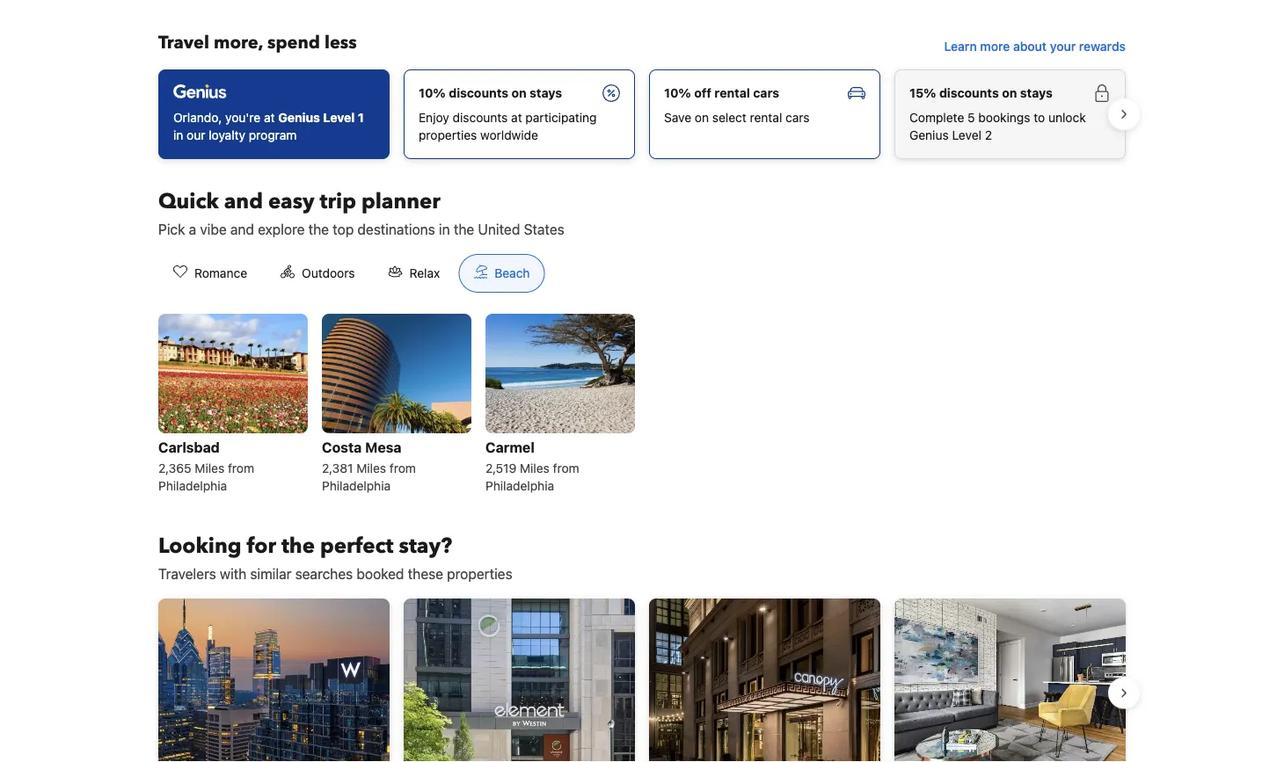 Task type: vqa. For each thing, say whether or not it's contained in the screenshot.
The prices at Chelsea Inn may vary depending on your stay (e.g. dates you select, hotel's policy etc.). See the prices by entering your dates. at the top of the page
no



Task type: locate. For each thing, give the bounding box(es) containing it.
1 horizontal spatial at
[[511, 110, 522, 125]]

destinations
[[358, 221, 435, 238]]

you're
[[225, 110, 261, 125]]

rental
[[715, 86, 750, 100], [750, 110, 782, 125]]

1 stays from the left
[[530, 86, 562, 100]]

region
[[144, 62, 1140, 166], [144, 592, 1140, 763]]

carlsbad
[[158, 439, 220, 456]]

the
[[309, 221, 329, 238], [454, 221, 474, 238], [281, 532, 315, 561]]

looking
[[158, 532, 241, 561]]

from right '2,365'
[[228, 461, 254, 476]]

bookings
[[979, 110, 1031, 125]]

2,365
[[158, 461, 191, 476]]

2 region from the top
[[144, 592, 1140, 763]]

philadelphia down '2,365'
[[158, 479, 227, 493]]

0 horizontal spatial genius
[[278, 110, 320, 125]]

2 horizontal spatial philadelphia
[[486, 479, 554, 493]]

learn more about your rewards link
[[938, 31, 1133, 62]]

miles down carlsbad
[[195, 461, 225, 476]]

loyalty
[[209, 128, 245, 142]]

2 horizontal spatial miles
[[520, 461, 550, 476]]

1 horizontal spatial genius
[[910, 128, 949, 142]]

orlando,
[[173, 110, 222, 125]]

on
[[512, 86, 527, 100], [1002, 86, 1017, 100], [695, 110, 709, 125]]

properties inside looking for the perfect stay? travelers with similar searches booked these properties
[[447, 566, 513, 583]]

save on select rental cars
[[664, 110, 810, 125]]

quick and easy trip planner pick a vibe and explore the top destinations in the united states
[[158, 187, 565, 238]]

the right for
[[281, 532, 315, 561]]

1 horizontal spatial level
[[952, 128, 982, 142]]

3 miles from the left
[[520, 461, 550, 476]]

easy
[[268, 187, 315, 216]]

properties right these
[[447, 566, 513, 583]]

10%
[[419, 86, 446, 100], [664, 86, 691, 100]]

complete
[[910, 110, 965, 125]]

rental right select
[[750, 110, 782, 125]]

these
[[408, 566, 443, 583]]

philadelphia inside carlsbad 2,365 miles from philadelphia
[[158, 479, 227, 493]]

your
[[1050, 39, 1076, 54]]

0 vertical spatial genius
[[278, 110, 320, 125]]

philadelphia inside carmel 2,519 miles from philadelphia
[[486, 479, 554, 493]]

1 horizontal spatial miles
[[357, 461, 386, 476]]

philadelphia for carmel
[[486, 479, 554, 493]]

learn
[[945, 39, 977, 54]]

the left united at the top of page
[[454, 221, 474, 238]]

2,381
[[322, 461, 353, 476]]

miles
[[195, 461, 225, 476], [357, 461, 386, 476], [520, 461, 550, 476]]

for
[[247, 532, 276, 561]]

1 horizontal spatial 10%
[[664, 86, 691, 100]]

10% for 10% off rental cars
[[664, 86, 691, 100]]

unlock
[[1049, 110, 1086, 125]]

quick
[[158, 187, 219, 216]]

level
[[323, 110, 355, 125], [952, 128, 982, 142]]

and right vibe
[[230, 221, 254, 238]]

0 vertical spatial properties
[[419, 128, 477, 142]]

0 vertical spatial in
[[173, 128, 183, 142]]

2
[[985, 128, 993, 142]]

1 horizontal spatial on
[[695, 110, 709, 125]]

miles for carmel
[[520, 461, 550, 476]]

genius
[[278, 110, 320, 125], [910, 128, 949, 142]]

on for bookings
[[1002, 86, 1017, 100]]

participating
[[526, 110, 597, 125]]

0 horizontal spatial on
[[512, 86, 527, 100]]

2 10% from the left
[[664, 86, 691, 100]]

select
[[712, 110, 747, 125]]

cars right select
[[786, 110, 810, 125]]

planner
[[362, 187, 441, 216]]

from inside costa mesa 2,381 miles from philadelphia
[[390, 461, 416, 476]]

1 10% from the left
[[419, 86, 446, 100]]

tab list
[[144, 254, 559, 294]]

discounts down "10% discounts on stays"
[[453, 110, 508, 125]]

discounts for 5
[[940, 86, 999, 100]]

0 vertical spatial level
[[323, 110, 355, 125]]

0 horizontal spatial philadelphia
[[158, 479, 227, 493]]

looking for the perfect stay? travelers with similar searches booked these properties
[[158, 532, 513, 583]]

carmel 2,519 miles from philadelphia
[[486, 439, 580, 493]]

properties
[[419, 128, 477, 142], [447, 566, 513, 583]]

off
[[694, 86, 712, 100]]

at up worldwide
[[511, 110, 522, 125]]

genius inside complete 5 bookings to unlock genius level 2
[[910, 128, 949, 142]]

from right 2,519
[[553, 461, 580, 476]]

from
[[228, 461, 254, 476], [390, 461, 416, 476], [553, 461, 580, 476]]

on up bookings
[[1002, 86, 1017, 100]]

rental up select
[[715, 86, 750, 100]]

1 from from the left
[[228, 461, 254, 476]]

perfect
[[320, 532, 394, 561]]

miles down mesa
[[357, 461, 386, 476]]

3 from from the left
[[553, 461, 580, 476]]

searches
[[295, 566, 353, 583]]

2 from from the left
[[390, 461, 416, 476]]

the left top
[[309, 221, 329, 238]]

philadelphia
[[158, 479, 227, 493], [322, 479, 391, 493], [486, 479, 554, 493]]

1 horizontal spatial from
[[390, 461, 416, 476]]

1 vertical spatial properties
[[447, 566, 513, 583]]

stays for 15% discounts on stays
[[1020, 86, 1053, 100]]

at inside enjoy discounts at participating properties worldwide
[[511, 110, 522, 125]]

properties down enjoy
[[419, 128, 477, 142]]

from inside carmel 2,519 miles from philadelphia
[[553, 461, 580, 476]]

beach button
[[459, 254, 545, 293]]

level down 5
[[952, 128, 982, 142]]

miles down carmel
[[520, 461, 550, 476]]

1 horizontal spatial cars
[[786, 110, 810, 125]]

1 vertical spatial genius
[[910, 128, 949, 142]]

1 vertical spatial level
[[952, 128, 982, 142]]

1 horizontal spatial stays
[[1020, 86, 1053, 100]]

states
[[524, 221, 565, 238]]

0 horizontal spatial stays
[[530, 86, 562, 100]]

0 horizontal spatial at
[[264, 110, 275, 125]]

on up enjoy discounts at participating properties worldwide
[[512, 86, 527, 100]]

travel
[[158, 31, 209, 55]]

0 horizontal spatial miles
[[195, 461, 225, 476]]

1 philadelphia from the left
[[158, 479, 227, 493]]

travel more, spend less
[[158, 31, 357, 55]]

about
[[1014, 39, 1047, 54]]

save
[[664, 110, 692, 125]]

stays up participating
[[530, 86, 562, 100]]

at for genius
[[264, 110, 275, 125]]

1 vertical spatial region
[[144, 592, 1140, 763]]

2 philadelphia from the left
[[322, 479, 391, 493]]

10% up enjoy
[[419, 86, 446, 100]]

1 miles from the left
[[195, 461, 225, 476]]

2 at from the left
[[511, 110, 522, 125]]

philadelphia down 2,519
[[486, 479, 554, 493]]

and up vibe
[[224, 187, 263, 216]]

0 vertical spatial and
[[224, 187, 263, 216]]

from down mesa
[[390, 461, 416, 476]]

outdoors
[[302, 266, 355, 281]]

1 vertical spatial cars
[[786, 110, 810, 125]]

orlando, you're at genius level 1 in our loyalty program
[[173, 110, 364, 142]]

in
[[173, 128, 183, 142], [439, 221, 450, 238]]

top
[[333, 221, 354, 238]]

1 region from the top
[[144, 62, 1140, 166]]

3 philadelphia from the left
[[486, 479, 554, 493]]

cars up save on select rental cars
[[753, 86, 780, 100]]

level left the 1
[[323, 110, 355, 125]]

1 horizontal spatial in
[[439, 221, 450, 238]]

1 at from the left
[[264, 110, 275, 125]]

from for carmel
[[553, 461, 580, 476]]

on right save
[[695, 110, 709, 125]]

genius inside orlando, you're at genius level 1 in our loyalty program
[[278, 110, 320, 125]]

cars
[[753, 86, 780, 100], [786, 110, 810, 125]]

discounts
[[449, 86, 509, 100], [940, 86, 999, 100], [453, 110, 508, 125]]

genius down complete
[[910, 128, 949, 142]]

stays
[[530, 86, 562, 100], [1020, 86, 1053, 100]]

stays up to
[[1020, 86, 1053, 100]]

on for at
[[512, 86, 527, 100]]

0 horizontal spatial in
[[173, 128, 183, 142]]

0 vertical spatial cars
[[753, 86, 780, 100]]

genius up 'program'
[[278, 110, 320, 125]]

1 vertical spatial in
[[439, 221, 450, 238]]

2 stays from the left
[[1020, 86, 1053, 100]]

region containing 10% discounts on stays
[[144, 62, 1140, 166]]

1
[[358, 110, 364, 125]]

miles inside carmel 2,519 miles from philadelphia
[[520, 461, 550, 476]]

blue genius logo image
[[173, 84, 227, 98], [173, 84, 227, 98]]

1 horizontal spatial philadelphia
[[322, 479, 391, 493]]

0 horizontal spatial 10%
[[419, 86, 446, 100]]

at inside orlando, you're at genius level 1 in our loyalty program
[[264, 110, 275, 125]]

discounts up 5
[[940, 86, 999, 100]]

travelers
[[158, 566, 216, 583]]

in up relax
[[439, 221, 450, 238]]

2 horizontal spatial on
[[1002, 86, 1017, 100]]

10% up save
[[664, 86, 691, 100]]

and
[[224, 187, 263, 216], [230, 221, 254, 238]]

at up 'program'
[[264, 110, 275, 125]]

in inside orlando, you're at genius level 1 in our loyalty program
[[173, 128, 183, 142]]

0 horizontal spatial level
[[323, 110, 355, 125]]

at
[[264, 110, 275, 125], [511, 110, 522, 125]]

outdoors button
[[266, 254, 370, 293]]

from inside carlsbad 2,365 miles from philadelphia
[[228, 461, 254, 476]]

2 miles from the left
[[357, 461, 386, 476]]

stay?
[[399, 532, 452, 561]]

0 vertical spatial region
[[144, 62, 1140, 166]]

2 horizontal spatial from
[[553, 461, 580, 476]]

philadelphia down 2,381
[[322, 479, 391, 493]]

learn more about your rewards
[[945, 39, 1126, 54]]

discounts up enjoy discounts at participating properties worldwide
[[449, 86, 509, 100]]

2,519
[[486, 461, 517, 476]]

0 horizontal spatial from
[[228, 461, 254, 476]]

in left our
[[173, 128, 183, 142]]

miles inside carlsbad 2,365 miles from philadelphia
[[195, 461, 225, 476]]

pick
[[158, 221, 185, 238]]

less
[[325, 31, 357, 55]]



Task type: describe. For each thing, give the bounding box(es) containing it.
in inside quick and easy trip planner pick a vibe and explore the top destinations in the united states
[[439, 221, 450, 238]]

philadelphia for carlsbad
[[158, 479, 227, 493]]

more,
[[214, 31, 263, 55]]

explore
[[258, 221, 305, 238]]

0 vertical spatial rental
[[715, 86, 750, 100]]

discounts for discounts
[[449, 86, 509, 100]]

program
[[249, 128, 297, 142]]

enjoy discounts at participating properties worldwide
[[419, 110, 597, 142]]

discounts inside enjoy discounts at participating properties worldwide
[[453, 110, 508, 125]]

enjoy
[[419, 110, 449, 125]]

philadelphia inside costa mesa 2,381 miles from philadelphia
[[322, 479, 391, 493]]

miles for carlsbad
[[195, 461, 225, 476]]

united
[[478, 221, 520, 238]]

rewards
[[1079, 39, 1126, 54]]

romance
[[194, 266, 247, 281]]

region for looking for the perfect stay?
[[144, 592, 1140, 763]]

spend
[[267, 31, 320, 55]]

carmel
[[486, 439, 535, 456]]

1 vertical spatial and
[[230, 221, 254, 238]]

from for carlsbad
[[228, 461, 254, 476]]

with
[[220, 566, 247, 583]]

relax button
[[373, 254, 455, 293]]

tab list containing romance
[[144, 254, 559, 294]]

level inside complete 5 bookings to unlock genius level 2
[[952, 128, 982, 142]]

complete 5 bookings to unlock genius level 2
[[910, 110, 1086, 142]]

level inside orlando, you're at genius level 1 in our loyalty program
[[323, 110, 355, 125]]

15%
[[910, 86, 937, 100]]

mesa
[[365, 439, 402, 456]]

more
[[980, 39, 1010, 54]]

5
[[968, 110, 975, 125]]

booked
[[357, 566, 404, 583]]

vibe
[[200, 221, 227, 238]]

the inside looking for the perfect stay? travelers with similar searches booked these properties
[[281, 532, 315, 561]]

region for travel more, spend less
[[144, 62, 1140, 166]]

miles inside costa mesa 2,381 miles from philadelphia
[[357, 461, 386, 476]]

10% off rental cars
[[664, 86, 780, 100]]

romance button
[[158, 254, 262, 293]]

15% discounts on stays
[[910, 86, 1053, 100]]

10% discounts on stays
[[419, 86, 562, 100]]

1 vertical spatial rental
[[750, 110, 782, 125]]

similar
[[250, 566, 292, 583]]

a
[[189, 221, 196, 238]]

10% for 10% discounts on stays
[[419, 86, 446, 100]]

at for participating
[[511, 110, 522, 125]]

our
[[187, 128, 205, 142]]

0 horizontal spatial cars
[[753, 86, 780, 100]]

carlsbad 2,365 miles from philadelphia
[[158, 439, 254, 493]]

relax
[[410, 266, 440, 281]]

trip
[[320, 187, 356, 216]]

worldwide
[[480, 128, 538, 142]]

to
[[1034, 110, 1045, 125]]

properties inside enjoy discounts at participating properties worldwide
[[419, 128, 477, 142]]

stays for 10% discounts on stays
[[530, 86, 562, 100]]

costa mesa 2,381 miles from philadelphia
[[322, 439, 416, 493]]

costa
[[322, 439, 362, 456]]

beach
[[495, 266, 530, 281]]



